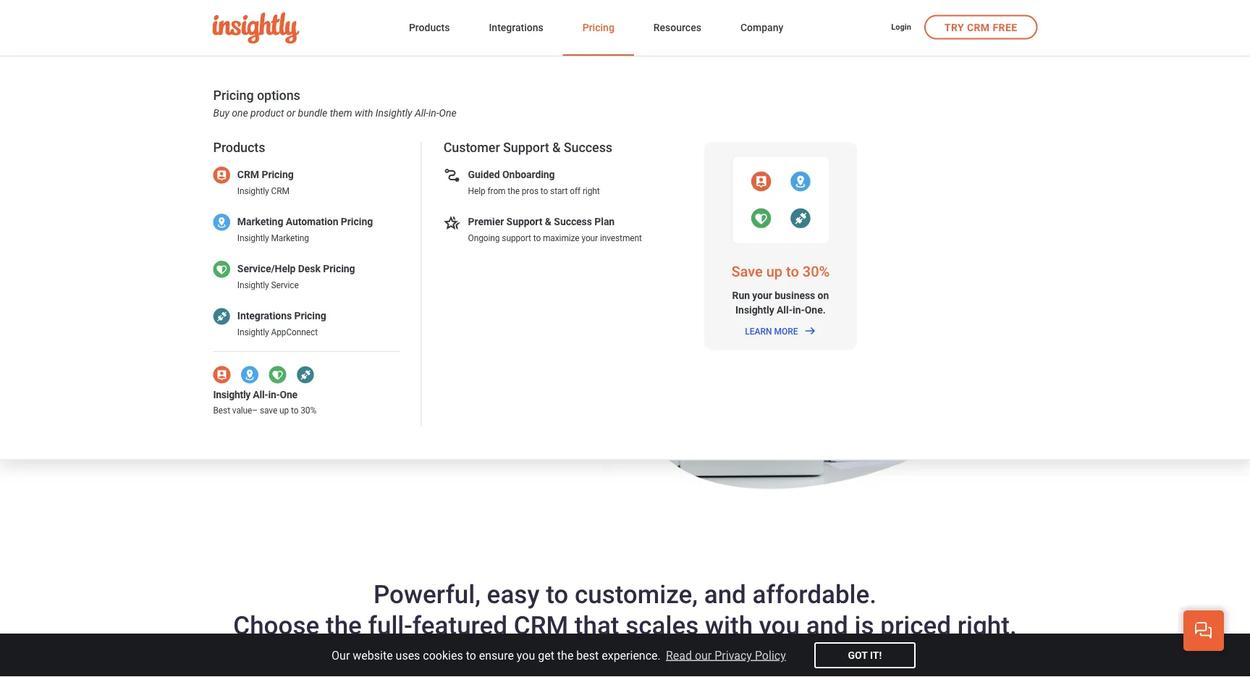 Task type: locate. For each thing, give the bounding box(es) containing it.
appconnect icon 1 image
[[888, 667, 982, 677]]

1 horizontal spatial one
[[439, 107, 457, 119]]

pricing inside marketing automation pricing insightly marketing
[[341, 215, 373, 227]]

insightly
[[376, 107, 412, 119], [237, 186, 269, 196], [237, 233, 269, 243], [237, 280, 269, 290], [736, 304, 774, 316], [237, 327, 269, 337], [213, 389, 251, 401]]

crm icon image
[[269, 667, 363, 677]]

1 horizontal spatial and
[[806, 610, 848, 640]]

request a demo
[[237, 337, 324, 349]]

crm inside grow faster with the modern crm teams love
[[323, 272, 387, 307]]

1 vertical spatial with
[[375, 237, 431, 271]]

pricing inside crm pricing insightly crm
[[262, 168, 294, 180]]

1 vertical spatial and
[[806, 610, 848, 640]]

on
[[818, 289, 829, 301]]

& up maximize
[[545, 215, 552, 227]]

uses
[[396, 648, 420, 662]]

try crm free link
[[925, 15, 1038, 39]]

success inside premier support & success plan ongoing support to maximize your investment
[[554, 215, 592, 227]]

the inside cookieconsent dialog
[[557, 648, 574, 662]]

0 vertical spatial &
[[552, 140, 561, 155]]

up
[[767, 263, 783, 280], [280, 405, 289, 415]]

1 horizontal spatial in-
[[429, 107, 439, 119]]

premier
[[468, 215, 504, 227]]

to right pros
[[541, 186, 548, 196]]

success up maximize
[[554, 215, 592, 227]]

insightly up request in the left of the page
[[237, 327, 269, 337]]

marketing
[[237, 215, 283, 227], [271, 233, 309, 243]]

the up our
[[326, 610, 362, 640]]

try crm free
[[945, 21, 1018, 33]]

with inside powerful, easy to customize, and affordable. choose the full-featured crm that scales with you and is priced right.
[[705, 610, 753, 640]]

in-
[[429, 107, 439, 119], [793, 304, 805, 316], [268, 389, 280, 401]]

start
[[550, 186, 568, 196]]

& up onboarding
[[552, 140, 561, 155]]

marketing icon 2 image
[[475, 667, 569, 677]]

experience.
[[602, 648, 661, 662]]

insightly inside marketing automation pricing insightly marketing
[[237, 233, 269, 243]]

crm right try
[[967, 21, 990, 33]]

to right support
[[533, 233, 541, 243]]

insightly all-in-one best value– save up to 30%
[[213, 389, 317, 415]]

website
[[353, 648, 393, 662]]

1 vertical spatial in-
[[793, 304, 805, 316]]

marketing down automation
[[271, 233, 309, 243]]

ensure
[[479, 648, 514, 662]]

1 vertical spatial 30%
[[301, 405, 317, 415]]

support up onboarding
[[503, 140, 549, 155]]

0 vertical spatial one
[[439, 107, 457, 119]]

crm
[[967, 21, 990, 33], [237, 168, 259, 180], [271, 186, 289, 196], [323, 272, 387, 307], [514, 610, 569, 640]]

0 horizontal spatial &
[[545, 215, 552, 227]]

your inside premier support & success plan ongoing support to maximize your investment
[[582, 233, 598, 243]]

support up support
[[507, 215, 543, 227]]

easy
[[487, 579, 540, 609]]

0 horizontal spatial your
[[582, 233, 598, 243]]

that
[[575, 610, 619, 640]]

is
[[855, 610, 874, 640]]

pricing
[[583, 22, 615, 34], [213, 88, 254, 103], [262, 168, 294, 180], [341, 215, 373, 227], [323, 263, 355, 274], [294, 310, 326, 322]]

get
[[538, 648, 555, 662]]

crm up automation
[[271, 186, 289, 196]]

0 vertical spatial integrations
[[489, 22, 544, 34]]

success
[[564, 140, 613, 155], [554, 215, 592, 227]]

0 vertical spatial you
[[759, 610, 800, 640]]

all-
[[415, 107, 429, 119], [777, 304, 793, 316], [253, 389, 268, 401]]

pricing options buy one product or bundle them with insightly all-in-one
[[213, 88, 457, 119]]

got it! button
[[815, 642, 916, 668]]

support
[[503, 140, 549, 155], [507, 215, 543, 227]]

pricing inside service/help desk pricing insightly service
[[323, 263, 355, 274]]

the down premier
[[439, 237, 482, 271]]

one
[[232, 107, 248, 119]]

from
[[488, 186, 506, 196]]

integrations inside integrations pricing insightly appconnect
[[237, 310, 292, 322]]

in- inside insightly all-in-one best value– save up to 30%
[[268, 389, 280, 401]]

1 horizontal spatial all-
[[415, 107, 429, 119]]

guided
[[468, 168, 500, 180]]

insightly inside integrations pricing insightly appconnect
[[237, 327, 269, 337]]

1 vertical spatial one
[[280, 389, 297, 401]]

0 horizontal spatial you
[[517, 648, 535, 662]]

1 horizontal spatial &
[[552, 140, 561, 155]]

1 vertical spatial up
[[280, 405, 289, 415]]

one
[[439, 107, 457, 119], [280, 389, 297, 401]]

to right save
[[291, 405, 299, 415]]

1 vertical spatial your
[[753, 289, 772, 301]]

2 vertical spatial in-
[[268, 389, 280, 401]]

policy
[[755, 648, 786, 662]]

products link
[[409, 19, 450, 39]]

2 vertical spatial all-
[[253, 389, 268, 401]]

one up the customer on the left top of page
[[439, 107, 457, 119]]

up right save
[[280, 405, 289, 415]]

insightly up the best at the bottom of page
[[213, 389, 251, 401]]

marketing up grow
[[237, 215, 283, 227]]

0 vertical spatial 30%
[[803, 263, 830, 280]]

insightly up service/help
[[237, 233, 269, 243]]

1 horizontal spatial your
[[753, 289, 772, 301]]

0 vertical spatial marketing
[[237, 215, 283, 227]]

the right get
[[557, 648, 574, 662]]

1 horizontal spatial you
[[759, 610, 800, 640]]

our
[[332, 648, 350, 662]]

insightly down run
[[736, 304, 774, 316]]

integrations link
[[489, 19, 544, 39]]

all- inside run your business on insightly all-in-one.
[[777, 304, 793, 316]]

onboarding
[[503, 168, 555, 180]]

your down plan
[[582, 233, 598, 243]]

success up right
[[564, 140, 613, 155]]

you up marketing icon 2
[[517, 648, 535, 662]]

integrations
[[489, 22, 544, 34], [237, 310, 292, 322]]

1 vertical spatial all-
[[777, 304, 793, 316]]

read
[[666, 648, 692, 662]]

integrations for integrations pricing insightly appconnect
[[237, 310, 292, 322]]

1 vertical spatial you
[[517, 648, 535, 662]]

30%
[[803, 263, 830, 280], [301, 405, 317, 415]]

resources
[[654, 22, 702, 34]]

privacy
[[715, 648, 752, 662]]

the inside guided onboarding help from the pros to start off right
[[508, 186, 520, 196]]

your right run
[[753, 289, 772, 301]]

insightly logo link
[[213, 12, 386, 44]]

teams
[[395, 272, 478, 307]]

a
[[285, 337, 292, 349]]

pricing inside pricing options buy one product or bundle them with insightly all-in-one
[[213, 88, 254, 103]]

2 horizontal spatial with
[[705, 610, 753, 640]]

0 horizontal spatial all-
[[253, 389, 268, 401]]

and down affordable.
[[806, 610, 848, 640]]

0 vertical spatial up
[[767, 263, 783, 280]]

& inside premier support & success plan ongoing support to maximize your investment
[[545, 215, 552, 227]]

all- inside pricing options buy one product or bundle them with insightly all-in-one
[[415, 107, 429, 119]]

insightly down service/help
[[237, 280, 269, 290]]

0 horizontal spatial 30%
[[301, 405, 317, 415]]

0 horizontal spatial integrations
[[237, 310, 292, 322]]

30% right save
[[301, 405, 317, 415]]

up right "save"
[[767, 263, 783, 280]]

30% inside insightly all-in-one best value– save up to 30%
[[301, 405, 317, 415]]

one inside pricing options buy one product or bundle them with insightly all-in-one
[[439, 107, 457, 119]]

got
[[848, 649, 868, 661]]

your inside run your business on insightly all-in-one.
[[753, 289, 772, 301]]

1 horizontal spatial 30%
[[803, 263, 830, 280]]

with up teams
[[375, 237, 431, 271]]

0 horizontal spatial and
[[704, 579, 746, 609]]

pricing inside integrations pricing insightly appconnect
[[294, 310, 326, 322]]

the
[[508, 186, 520, 196], [439, 237, 482, 271], [326, 610, 362, 640], [557, 648, 574, 662]]

crm up get
[[514, 610, 569, 640]]

pros
[[522, 186, 539, 196]]

them
[[330, 107, 352, 119]]

the left pros
[[508, 186, 520, 196]]

1 horizontal spatial integrations
[[489, 22, 544, 34]]

up inside insightly all-in-one best value– save up to 30%
[[280, 405, 289, 415]]

1 horizontal spatial with
[[375, 237, 431, 271]]

the inside grow faster with the modern crm teams love
[[439, 237, 482, 271]]

off
[[570, 186, 581, 196]]

and up read our privacy policy button
[[704, 579, 746, 609]]

1 vertical spatial &
[[545, 215, 552, 227]]

0 vertical spatial all-
[[415, 107, 429, 119]]

0 vertical spatial with
[[355, 107, 373, 119]]

with up read our privacy policy button
[[705, 610, 753, 640]]

cookieconsent dialog
[[0, 634, 1250, 677]]

1 vertical spatial support
[[507, 215, 543, 227]]

to
[[541, 186, 548, 196], [533, 233, 541, 243], [786, 263, 799, 280], [291, 405, 299, 415], [546, 579, 569, 609], [466, 648, 476, 662]]

run
[[732, 289, 750, 301]]

you up policy
[[759, 610, 800, 640]]

0 vertical spatial in-
[[429, 107, 439, 119]]

2 vertical spatial with
[[705, 610, 753, 640]]

0 vertical spatial support
[[503, 140, 549, 155]]

one down the 'a'
[[280, 389, 297, 401]]

0 vertical spatial your
[[582, 233, 598, 243]]

0 horizontal spatial in-
[[268, 389, 280, 401]]

2 horizontal spatial all-
[[777, 304, 793, 316]]

our website uses cookies to ensure you get the best experience. read our privacy policy
[[332, 648, 786, 662]]

to up business
[[786, 263, 799, 280]]

priced
[[881, 610, 951, 640]]

insightly logo image
[[213, 12, 299, 44]]

to inside cookieconsent dialog
[[466, 648, 476, 662]]

support inside premier support & success plan ongoing support to maximize your investment
[[507, 215, 543, 227]]

to left ensure
[[466, 648, 476, 662]]

run your business on insightly all-in-one.
[[732, 289, 829, 316]]

grow faster with the modern crm teams love
[[213, 237, 540, 307]]

0 horizontal spatial products
[[213, 140, 265, 155]]

one.
[[805, 304, 826, 316]]

insightly up grow
[[237, 186, 269, 196]]

0 horizontal spatial with
[[355, 107, 373, 119]]

in- inside pricing options buy one product or bundle them with insightly all-in-one
[[429, 107, 439, 119]]

1 vertical spatial products
[[213, 140, 265, 155]]

grow
[[213, 237, 282, 271]]

with inside pricing options buy one product or bundle them with insightly all-in-one
[[355, 107, 373, 119]]

2 horizontal spatial in-
[[793, 304, 805, 316]]

and
[[704, 579, 746, 609], [806, 610, 848, 640]]

1 vertical spatial integrations
[[237, 310, 292, 322]]

right
[[583, 186, 600, 196]]

help
[[468, 186, 486, 196]]

crm down faster
[[323, 272, 387, 307]]

with right them
[[355, 107, 373, 119]]

1 horizontal spatial products
[[409, 22, 450, 34]]

insightly right them
[[376, 107, 412, 119]]

support for premier
[[507, 215, 543, 227]]

0 horizontal spatial one
[[280, 389, 297, 401]]

30% up on
[[803, 263, 830, 280]]

1 vertical spatial success
[[554, 215, 592, 227]]

to right the easy
[[546, 579, 569, 609]]

0 vertical spatial success
[[564, 140, 613, 155]]

0 horizontal spatial up
[[280, 405, 289, 415]]



Task type: describe. For each thing, give the bounding box(es) containing it.
or
[[287, 107, 296, 119]]

powerful,
[[374, 579, 481, 609]]

save
[[260, 405, 277, 415]]

got it!
[[848, 649, 882, 661]]

options
[[257, 88, 300, 103]]

love
[[485, 272, 540, 307]]

request
[[237, 337, 282, 349]]

featured
[[413, 610, 508, 640]]

try
[[945, 21, 965, 33]]

company link
[[741, 19, 784, 39]]

appconnect
[[271, 327, 318, 337]]

right.
[[958, 610, 1017, 640]]

learn
[[745, 327, 772, 337]]

customize,
[[575, 579, 698, 609]]

to inside guided onboarding help from the pros to start off right
[[541, 186, 548, 196]]

service/help desk pricing insightly service
[[237, 263, 355, 290]]

pricing link
[[583, 19, 615, 39]]

to inside premier support & success plan ongoing support to maximize your investment
[[533, 233, 541, 243]]

save up to 30%
[[732, 263, 830, 280]]

modern
[[213, 272, 316, 307]]

choose
[[233, 610, 320, 640]]

business
[[775, 289, 815, 301]]

1 horizontal spatial up
[[767, 263, 783, 280]]

support
[[502, 233, 531, 243]]

request a demo link
[[213, 329, 349, 358]]

value–
[[232, 405, 258, 415]]

login
[[892, 22, 912, 31]]

1 vertical spatial marketing
[[271, 233, 309, 243]]

more
[[774, 327, 798, 337]]

maximize
[[543, 233, 580, 243]]

0 vertical spatial and
[[704, 579, 746, 609]]

premier support & success plan ongoing support to maximize your investment
[[468, 215, 642, 243]]

success for customer support & success
[[564, 140, 613, 155]]

read our privacy policy button
[[664, 644, 788, 666]]

& for premier
[[545, 215, 552, 227]]

customer
[[444, 140, 500, 155]]

buy
[[213, 107, 229, 119]]

free
[[993, 21, 1018, 33]]

all- inside insightly all-in-one best value– save up to 30%
[[253, 389, 268, 401]]

bundle
[[298, 107, 328, 119]]

home banner businessman 2023 v3 image
[[576, 94, 1038, 492]]

company
[[741, 22, 784, 34]]

customer support & success
[[444, 140, 613, 155]]

& for customer
[[552, 140, 561, 155]]

the inside powerful, easy to customize, and affordable. choose the full-featured crm that scales with you and is priced right.
[[326, 610, 362, 640]]

faster
[[289, 237, 368, 271]]

powerful, easy to customize, and affordable. choose the full-featured crm that scales with you and is priced right.
[[233, 579, 1017, 640]]

crm inside button
[[967, 21, 990, 33]]

ongoing
[[468, 233, 500, 243]]

insightly inside crm pricing insightly crm
[[237, 186, 269, 196]]

cookies
[[423, 648, 463, 662]]

desk
[[298, 263, 321, 274]]

integrations pricing insightly appconnect
[[237, 310, 326, 337]]

try crm free button
[[925, 15, 1038, 39]]

insightly inside pricing options buy one product or bundle them with insightly all-in-one
[[376, 107, 412, 119]]

insightly inside run your business on insightly all-in-one.
[[736, 304, 774, 316]]

affordable.
[[753, 579, 877, 609]]

product
[[251, 107, 284, 119]]

guided onboarding help from the pros to start off right
[[468, 168, 600, 196]]

0 vertical spatial products
[[409, 22, 450, 34]]

login link
[[892, 22, 912, 34]]

service icon 2 image
[[681, 667, 775, 677]]

full-
[[368, 610, 413, 640]]

automation
[[286, 215, 338, 227]]

integrations for integrations
[[489, 22, 544, 34]]

investment
[[600, 233, 642, 243]]

scales
[[626, 610, 699, 640]]

you inside powerful, easy to customize, and affordable. choose the full-featured crm that scales with you and is priced right.
[[759, 610, 800, 640]]

with inside grow faster with the modern crm teams love
[[375, 237, 431, 271]]

best
[[577, 648, 599, 662]]

crm pricing insightly crm
[[237, 168, 294, 196]]

service
[[271, 280, 299, 290]]

one inside insightly all-in-one best value– save up to 30%
[[280, 389, 297, 401]]

plan
[[595, 215, 615, 227]]

in- inside run your business on insightly all-in-one.
[[793, 304, 805, 316]]

service/help
[[237, 263, 296, 274]]

our
[[695, 648, 712, 662]]

marketing automation pricing insightly marketing
[[237, 215, 373, 243]]

insightly inside service/help desk pricing insightly service
[[237, 280, 269, 290]]

to inside insightly all-in-one best value– save up to 30%
[[291, 405, 299, 415]]

best
[[213, 405, 230, 415]]

insightly inside insightly all-in-one best value– save up to 30%
[[213, 389, 251, 401]]

support for customer
[[503, 140, 549, 155]]

to inside powerful, easy to customize, and affordable. choose the full-featured crm that scales with you and is priced right.
[[546, 579, 569, 609]]

crm down one
[[237, 168, 259, 180]]

it!
[[870, 649, 882, 661]]

resources link
[[654, 19, 702, 39]]

save
[[732, 263, 763, 280]]

you inside cookieconsent dialog
[[517, 648, 535, 662]]

learn more
[[745, 327, 798, 337]]

demo
[[295, 337, 324, 349]]

crm inside powerful, easy to customize, and affordable. choose the full-featured crm that scales with you and is priced right.
[[514, 610, 569, 640]]

success for premier support & success plan ongoing support to maximize your investment
[[554, 215, 592, 227]]



Task type: vqa. For each thing, say whether or not it's contained in the screenshot.


